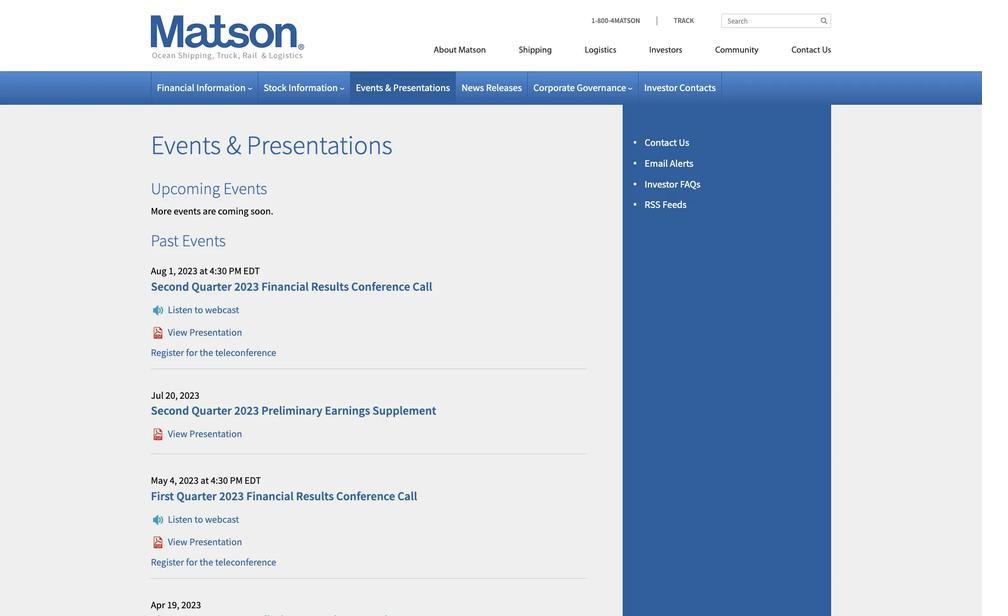 Task type: locate. For each thing, give the bounding box(es) containing it.
investor faqs
[[645, 178, 701, 190]]

at for first
[[201, 475, 209, 487]]

2 second from the top
[[151, 403, 189, 419]]

2 vertical spatial financial
[[247, 489, 294, 504]]

listen to webcast down "1,"
[[168, 304, 239, 316]]

2 register for the teleconference link from the top
[[151, 556, 276, 569]]

0 vertical spatial quarter
[[192, 279, 232, 294]]

edt
[[244, 265, 260, 277], [245, 475, 261, 487]]

1 horizontal spatial contact us link
[[776, 41, 832, 63]]

0 vertical spatial &
[[385, 81, 391, 94]]

contact us down the search image on the top right
[[792, 46, 832, 55]]

information for financial information
[[197, 81, 246, 94]]

listen to webcast inside first quarter 2023 financial results conference call article
[[168, 513, 239, 526]]

at for second
[[200, 265, 208, 277]]

at inside may 4, 2023 at 4:30 pm edt first quarter 2023 financial results conference call
[[201, 475, 209, 487]]

2 vertical spatial view presentation link
[[151, 536, 242, 549]]

0 vertical spatial contact
[[792, 46, 821, 55]]

4:30 inside may 4, 2023 at 4:30 pm edt first quarter 2023 financial results conference call
[[211, 475, 228, 487]]

alerts
[[670, 157, 694, 170]]

1 horizontal spatial contact us
[[792, 46, 832, 55]]

1 vertical spatial second
[[151, 403, 189, 419]]

webcast inside first quarter 2023 financial results conference call article
[[205, 513, 239, 526]]

conference inside aug 1, 2023 at 4:30 pm edt second quarter 2023 financial results conference call
[[352, 279, 410, 294]]

1 the from the top
[[200, 346, 213, 359]]

1 vertical spatial listen to webcast
[[168, 513, 239, 526]]

1 vertical spatial listen
[[168, 513, 193, 526]]

1 view from the top
[[168, 326, 188, 339]]

at right "1,"
[[200, 265, 208, 277]]

conference for first quarter 2023 financial results conference call
[[336, 489, 395, 504]]

1 vertical spatial register
[[151, 556, 184, 569]]

second down 20,
[[151, 403, 189, 419]]

top menu navigation
[[385, 41, 832, 63]]

1 presentation from the top
[[190, 326, 242, 339]]

1 horizontal spatial information
[[289, 81, 338, 94]]

edt inside may 4, 2023 at 4:30 pm edt first quarter 2023 financial results conference call
[[245, 475, 261, 487]]

teleconference inside second quarter 2023 financial results conference call article
[[215, 346, 276, 359]]

contact us link down the search image on the top right
[[776, 41, 832, 63]]

1 vertical spatial at
[[201, 475, 209, 487]]

0 vertical spatial listen to webcast
[[168, 304, 239, 316]]

contact us
[[792, 46, 832, 55], [645, 136, 690, 149]]

2 view from the top
[[168, 428, 188, 440]]

listen to webcast inside second quarter 2023 financial results conference call article
[[168, 304, 239, 316]]

2 the from the top
[[200, 556, 213, 569]]

call inside aug 1, 2023 at 4:30 pm edt second quarter 2023 financial results conference call
[[413, 279, 433, 294]]

1 vertical spatial 4:30
[[211, 475, 228, 487]]

2 listen from the top
[[168, 513, 193, 526]]

results inside aug 1, 2023 at 4:30 pm edt second quarter 2023 financial results conference call
[[311, 279, 349, 294]]

webcast inside second quarter 2023 financial results conference call article
[[205, 304, 239, 316]]

register up 19,
[[151, 556, 184, 569]]

0 vertical spatial second
[[151, 279, 189, 294]]

conference
[[352, 279, 410, 294], [336, 489, 395, 504]]

for inside second quarter 2023 financial results conference call article
[[186, 346, 198, 359]]

listen inside second quarter 2023 financial results conference call article
[[168, 304, 193, 316]]

0 vertical spatial call
[[413, 279, 433, 294]]

the inside second quarter 2023 financial results conference call article
[[200, 346, 213, 359]]

investor down investors link
[[645, 81, 678, 94]]

3 view presentation from the top
[[168, 536, 242, 549]]

1 vertical spatial financial
[[262, 279, 309, 294]]

quarter inside may 4, 2023 at 4:30 pm edt first quarter 2023 financial results conference call
[[176, 489, 217, 504]]

view presentation link
[[151, 326, 242, 339], [151, 428, 242, 440], [151, 536, 242, 549]]

0 vertical spatial register for the teleconference
[[151, 346, 276, 359]]

events
[[356, 81, 383, 94], [151, 128, 221, 161], [224, 178, 267, 199], [182, 230, 226, 251]]

listen to webcast for first
[[168, 513, 239, 526]]

register for the teleconference link
[[151, 346, 276, 359], [151, 556, 276, 569]]

view presentation link for second
[[151, 326, 242, 339]]

view inside first quarter 2023 financial results conference call article
[[168, 536, 188, 549]]

1 vertical spatial results
[[296, 489, 334, 504]]

contacts
[[680, 81, 716, 94]]

1 view presentation from the top
[[168, 326, 242, 339]]

view
[[168, 326, 188, 339], [168, 428, 188, 440], [168, 536, 188, 549]]

1 vertical spatial edt
[[245, 475, 261, 487]]

results for first quarter 2023 financial results conference call
[[296, 489, 334, 504]]

0 vertical spatial register for the teleconference link
[[151, 346, 276, 359]]

financial
[[157, 81, 195, 94], [262, 279, 309, 294], [247, 489, 294, 504]]

1 for from the top
[[186, 346, 198, 359]]

for for second
[[186, 346, 198, 359]]

contact us up email alerts link
[[645, 136, 690, 149]]

1 second from the top
[[151, 279, 189, 294]]

investor
[[645, 81, 678, 94], [645, 178, 679, 190]]

logistics link
[[569, 41, 633, 63]]

community
[[716, 46, 759, 55]]

1-800-4matson link
[[592, 16, 657, 25]]

1-
[[592, 16, 598, 25]]

investors
[[650, 46, 683, 55]]

register for the teleconference link inside second quarter 2023 financial results conference call article
[[151, 346, 276, 359]]

first
[[151, 489, 174, 504]]

view presentation inside first quarter 2023 financial results conference call article
[[168, 536, 242, 549]]

register for the teleconference inside second quarter 2023 financial results conference call article
[[151, 346, 276, 359]]

quarter inside aug 1, 2023 at 4:30 pm edt second quarter 2023 financial results conference call
[[192, 279, 232, 294]]

at right the 4, at the bottom left
[[201, 475, 209, 487]]

listen to webcast link for first
[[151, 513, 239, 526]]

investor for investor contacts
[[645, 81, 678, 94]]

second down "1,"
[[151, 279, 189, 294]]

edt inside aug 1, 2023 at 4:30 pm edt second quarter 2023 financial results conference call
[[244, 265, 260, 277]]

0 vertical spatial us
[[823, 46, 832, 55]]

1 vertical spatial for
[[186, 556, 198, 569]]

call
[[413, 279, 433, 294], [398, 489, 418, 504]]

1 vertical spatial teleconference
[[215, 556, 276, 569]]

financial information link
[[157, 81, 252, 94]]

1 listen from the top
[[168, 304, 193, 316]]

1 listen to webcast from the top
[[168, 304, 239, 316]]

supplement
[[373, 403, 437, 419]]

more
[[151, 205, 172, 217]]

0 vertical spatial at
[[200, 265, 208, 277]]

register for the teleconference for second
[[151, 346, 276, 359]]

2 information from the left
[[289, 81, 338, 94]]

view presentation link for first
[[151, 536, 242, 549]]

presentation for second
[[190, 326, 242, 339]]

conference for second quarter 2023 financial results conference call
[[352, 279, 410, 294]]

1 register for the teleconference link from the top
[[151, 346, 276, 359]]

2 vertical spatial view
[[168, 536, 188, 549]]

1 information from the left
[[197, 81, 246, 94]]

2 webcast from the top
[[205, 513, 239, 526]]

2 presentation from the top
[[190, 428, 242, 440]]

releases
[[486, 81, 522, 94]]

register
[[151, 346, 184, 359], [151, 556, 184, 569]]

0 vertical spatial the
[[200, 346, 213, 359]]

4:30
[[210, 265, 227, 277], [211, 475, 228, 487]]

1 vertical spatial register for the teleconference
[[151, 556, 276, 569]]

register for second
[[151, 346, 184, 359]]

view for first
[[168, 536, 188, 549]]

presentation
[[190, 326, 242, 339], [190, 428, 242, 440], [190, 536, 242, 549]]

1 vertical spatial register for the teleconference link
[[151, 556, 276, 569]]

0 vertical spatial pm
[[229, 265, 242, 277]]

1 vertical spatial quarter
[[192, 403, 232, 419]]

0 vertical spatial financial
[[157, 81, 195, 94]]

information right stock
[[289, 81, 338, 94]]

past events
[[151, 230, 226, 251]]

3 view presentation link from the top
[[151, 536, 242, 549]]

1 to from the top
[[195, 304, 203, 316]]

0 vertical spatial to
[[195, 304, 203, 316]]

pm
[[229, 265, 242, 277], [230, 475, 243, 487]]

may 4, 2023 at 4:30 pm edt first quarter 2023 financial results conference call
[[151, 475, 418, 504]]

0 vertical spatial webcast
[[205, 304, 239, 316]]

1 vertical spatial webcast
[[205, 513, 239, 526]]

1 vertical spatial call
[[398, 489, 418, 504]]

3 view from the top
[[168, 536, 188, 549]]

contact down search search box
[[792, 46, 821, 55]]

1 vertical spatial contact us link
[[645, 136, 690, 149]]

financial information
[[157, 81, 246, 94]]

rss feeds
[[645, 198, 687, 211]]

information down matson image
[[197, 81, 246, 94]]

1 vertical spatial listen to webcast link
[[151, 513, 239, 526]]

1 vertical spatial investor
[[645, 178, 679, 190]]

view inside second quarter 2023 preliminary earnings supplement "article"
[[168, 428, 188, 440]]

to inside first quarter 2023 financial results conference call article
[[195, 513, 203, 526]]

0 vertical spatial investor
[[645, 81, 678, 94]]

listen to webcast
[[168, 304, 239, 316], [168, 513, 239, 526]]

Search search field
[[722, 14, 832, 28]]

to for first
[[195, 513, 203, 526]]

1 vertical spatial contact us
[[645, 136, 690, 149]]

1 register from the top
[[151, 346, 184, 359]]

presentation inside second quarter 2023 financial results conference call article
[[190, 326, 242, 339]]

0 vertical spatial conference
[[352, 279, 410, 294]]

4:30 inside aug 1, 2023 at 4:30 pm edt second quarter 2023 financial results conference call
[[210, 265, 227, 277]]

0 vertical spatial events & presentations
[[356, 81, 450, 94]]

second
[[151, 279, 189, 294], [151, 403, 189, 419]]

1 vertical spatial view presentation
[[168, 428, 242, 440]]

2 vertical spatial view presentation
[[168, 536, 242, 549]]

email alerts
[[645, 157, 694, 170]]

email
[[645, 157, 668, 170]]

2 to from the top
[[195, 513, 203, 526]]

corporate governance
[[534, 81, 627, 94]]

pm inside may 4, 2023 at 4:30 pm edt first quarter 2023 financial results conference call
[[230, 475, 243, 487]]

listen to webcast down first
[[168, 513, 239, 526]]

investor contacts link
[[645, 81, 716, 94]]

about matson
[[434, 46, 486, 55]]

feeds
[[663, 198, 687, 211]]

webcast
[[205, 304, 239, 316], [205, 513, 239, 526]]

contact
[[792, 46, 821, 55], [645, 136, 677, 149]]

1 vertical spatial pm
[[230, 475, 243, 487]]

1 vertical spatial the
[[200, 556, 213, 569]]

register inside first quarter 2023 financial results conference call article
[[151, 556, 184, 569]]

at
[[200, 265, 208, 277], [201, 475, 209, 487]]

view presentation inside second quarter 2023 financial results conference call article
[[168, 326, 242, 339]]

2 view presentation from the top
[[168, 428, 242, 440]]

19,
[[167, 599, 180, 611]]

upcoming
[[151, 178, 220, 199]]

0 vertical spatial contact us
[[792, 46, 832, 55]]

listen to webcast link down "1,"
[[151, 304, 239, 316]]

upcoming  events
[[151, 178, 267, 199]]

0 vertical spatial listen to webcast link
[[151, 304, 239, 316]]

listen
[[168, 304, 193, 316], [168, 513, 193, 526]]

0 vertical spatial register
[[151, 346, 184, 359]]

us up alerts
[[679, 136, 690, 149]]

2 teleconference from the top
[[215, 556, 276, 569]]

1 teleconference from the top
[[215, 346, 276, 359]]

track
[[674, 16, 695, 25]]

&
[[385, 81, 391, 94], [226, 128, 242, 161]]

edt up second quarter 2023 financial results conference call link
[[244, 265, 260, 277]]

the for second
[[200, 346, 213, 359]]

0 horizontal spatial information
[[197, 81, 246, 94]]

1 vertical spatial presentations
[[247, 128, 393, 161]]

1 vertical spatial us
[[679, 136, 690, 149]]

stock information
[[264, 81, 338, 94]]

1 vertical spatial presentation
[[190, 428, 242, 440]]

quarter
[[192, 279, 232, 294], [192, 403, 232, 419], [176, 489, 217, 504]]

2 register for the teleconference from the top
[[151, 556, 276, 569]]

1 listen to webcast link from the top
[[151, 304, 239, 316]]

register for first
[[151, 556, 184, 569]]

about matson link
[[418, 41, 503, 63]]

0 vertical spatial edt
[[244, 265, 260, 277]]

0 vertical spatial presentation
[[190, 326, 242, 339]]

3 presentation from the top
[[190, 536, 242, 549]]

presentations
[[393, 81, 450, 94], [247, 128, 393, 161]]

4:30 right the 4, at the bottom left
[[211, 475, 228, 487]]

investor contacts
[[645, 81, 716, 94]]

register inside second quarter 2023 financial results conference call article
[[151, 346, 184, 359]]

2 for from the top
[[186, 556, 198, 569]]

4matson
[[611, 16, 641, 25]]

0 horizontal spatial contact
[[645, 136, 677, 149]]

search image
[[821, 17, 828, 24]]

contact us link
[[776, 41, 832, 63], [645, 136, 690, 149]]

contact up 'email'
[[645, 136, 677, 149]]

0 vertical spatial listen
[[168, 304, 193, 316]]

call for first quarter 2023 financial results conference call
[[398, 489, 418, 504]]

conference inside may 4, 2023 at 4:30 pm edt first quarter 2023 financial results conference call
[[336, 489, 395, 504]]

view inside second quarter 2023 financial results conference call article
[[168, 326, 188, 339]]

register for the teleconference
[[151, 346, 276, 359], [151, 556, 276, 569]]

4:30 for first
[[211, 475, 228, 487]]

events
[[174, 205, 201, 217]]

2 register from the top
[[151, 556, 184, 569]]

view presentation
[[168, 326, 242, 339], [168, 428, 242, 440], [168, 536, 242, 549]]

financial inside aug 1, 2023 at 4:30 pm edt second quarter 2023 financial results conference call
[[262, 279, 309, 294]]

view presentation inside second quarter 2023 preliminary earnings supplement "article"
[[168, 428, 242, 440]]

1 vertical spatial contact
[[645, 136, 677, 149]]

0 vertical spatial results
[[311, 279, 349, 294]]

0 vertical spatial view presentation link
[[151, 326, 242, 339]]

1 vertical spatial to
[[195, 513, 203, 526]]

listen inside first quarter 2023 financial results conference call article
[[168, 513, 193, 526]]

listen to webcast link down first
[[151, 513, 239, 526]]

edt up first quarter 2023 financial results conference call link on the left of the page
[[245, 475, 261, 487]]

us down the search image on the top right
[[823, 46, 832, 55]]

financial for second
[[262, 279, 309, 294]]

1 horizontal spatial us
[[823, 46, 832, 55]]

0 vertical spatial presentations
[[393, 81, 450, 94]]

investor up rss feeds link
[[645, 178, 679, 190]]

1 horizontal spatial contact
[[792, 46, 821, 55]]

1 webcast from the top
[[205, 304, 239, 316]]

register for the teleconference link inside first quarter 2023 financial results conference call article
[[151, 556, 276, 569]]

us
[[823, 46, 832, 55], [679, 136, 690, 149]]

presentation inside first quarter 2023 financial results conference call article
[[190, 536, 242, 549]]

the
[[200, 346, 213, 359], [200, 556, 213, 569]]

2 vertical spatial quarter
[[176, 489, 217, 504]]

teleconference for first
[[215, 556, 276, 569]]

4:30 down past events
[[210, 265, 227, 277]]

0 horizontal spatial contact us link
[[645, 136, 690, 149]]

1 vertical spatial conference
[[336, 489, 395, 504]]

listen down first
[[168, 513, 193, 526]]

1 vertical spatial view presentation link
[[151, 428, 242, 440]]

pm inside aug 1, 2023 at 4:30 pm edt second quarter 2023 financial results conference call
[[229, 265, 242, 277]]

listen for second
[[168, 304, 193, 316]]

2 listen to webcast link from the top
[[151, 513, 239, 526]]

1 register for the teleconference from the top
[[151, 346, 276, 359]]

register up 20,
[[151, 346, 184, 359]]

shipping link
[[503, 41, 569, 63]]

2 listen to webcast from the top
[[168, 513, 239, 526]]

contact us link up email alerts link
[[645, 136, 690, 149]]

1 vertical spatial view
[[168, 428, 188, 440]]

to
[[195, 304, 203, 316], [195, 513, 203, 526]]

the inside first quarter 2023 financial results conference call article
[[200, 556, 213, 569]]

0 vertical spatial teleconference
[[215, 346, 276, 359]]

register for the teleconference link for first
[[151, 556, 276, 569]]

listen down "1,"
[[168, 304, 193, 316]]

pm for first
[[230, 475, 243, 487]]

1 vertical spatial &
[[226, 128, 242, 161]]

investors link
[[633, 41, 699, 63]]

listen for first
[[168, 513, 193, 526]]

preliminary
[[262, 403, 323, 419]]

quarter for second
[[192, 279, 232, 294]]

for inside first quarter 2023 financial results conference call article
[[186, 556, 198, 569]]

teleconference inside first quarter 2023 financial results conference call article
[[215, 556, 276, 569]]

call inside may 4, 2023 at 4:30 pm edt first quarter 2023 financial results conference call
[[398, 489, 418, 504]]

4,
[[170, 475, 177, 487]]

2 vertical spatial presentation
[[190, 536, 242, 549]]

0 vertical spatial view presentation
[[168, 326, 242, 339]]

None search field
[[722, 14, 832, 28]]

events & presentations
[[356, 81, 450, 94], [151, 128, 393, 161]]

webcast for second
[[205, 304, 239, 316]]

results
[[311, 279, 349, 294], [296, 489, 334, 504]]

register for the teleconference inside first quarter 2023 financial results conference call article
[[151, 556, 276, 569]]

at inside aug 1, 2023 at 4:30 pm edt second quarter 2023 financial results conference call
[[200, 265, 208, 277]]

to inside second quarter 2023 financial results conference call article
[[195, 304, 203, 316]]

results inside may 4, 2023 at 4:30 pm edt first quarter 2023 financial results conference call
[[296, 489, 334, 504]]

0 vertical spatial for
[[186, 346, 198, 359]]

financial inside may 4, 2023 at 4:30 pm edt first quarter 2023 financial results conference call
[[247, 489, 294, 504]]

1 view presentation link from the top
[[151, 326, 242, 339]]

0 vertical spatial view
[[168, 326, 188, 339]]

0 vertical spatial 4:30
[[210, 265, 227, 277]]

may
[[151, 475, 168, 487]]

0 horizontal spatial &
[[226, 128, 242, 161]]



Task type: describe. For each thing, give the bounding box(es) containing it.
for for first
[[186, 556, 198, 569]]

investor faqs link
[[645, 178, 701, 190]]

1-800-4matson
[[592, 16, 641, 25]]

register for the teleconference link for second
[[151, 346, 276, 359]]

matson
[[459, 46, 486, 55]]

stock information link
[[264, 81, 345, 94]]

4:30 for second
[[210, 265, 227, 277]]

pm for second
[[229, 265, 242, 277]]

second quarter 2023 financial results conference call article
[[151, 256, 588, 369]]

edt for second
[[244, 265, 260, 277]]

aug 1, 2023 at 4:30 pm edt second quarter 2023 financial results conference call
[[151, 265, 433, 294]]

0 horizontal spatial presentations
[[247, 128, 393, 161]]

to for second
[[195, 304, 203, 316]]

1,
[[169, 265, 176, 277]]

email alerts link
[[645, 157, 694, 170]]

1 horizontal spatial &
[[385, 81, 391, 94]]

call for second quarter 2023 financial results conference call
[[413, 279, 433, 294]]

2023 inside article
[[182, 599, 201, 611]]

second quarter 2023 financial results conference call link
[[151, 279, 433, 294]]

quarter inside jul 20, 2023 second quarter 2023 preliminary earnings supplement
[[192, 403, 232, 419]]

stock
[[264, 81, 287, 94]]

800-
[[598, 16, 611, 25]]

listen to webcast for second
[[168, 304, 239, 316]]

register for the teleconference for first
[[151, 556, 276, 569]]

governance
[[577, 81, 627, 94]]

faqs
[[681, 178, 701, 190]]

0 vertical spatial contact us link
[[776, 41, 832, 63]]

webcast for first
[[205, 513, 239, 526]]

20,
[[166, 389, 178, 402]]

apr 19, 2023 article
[[151, 590, 588, 617]]

the for first
[[200, 556, 213, 569]]

are
[[203, 205, 216, 217]]

second inside aug 1, 2023 at 4:30 pm edt second quarter 2023 financial results conference call
[[151, 279, 189, 294]]

contact us inside top menu navigation
[[792, 46, 832, 55]]

earnings
[[325, 403, 370, 419]]

apr 19, 2023
[[151, 599, 201, 611]]

news
[[462, 81, 484, 94]]

quarter for first
[[176, 489, 217, 504]]

presentation inside second quarter 2023 preliminary earnings supplement "article"
[[190, 428, 242, 440]]

1 vertical spatial events & presentations
[[151, 128, 393, 161]]

jul
[[151, 389, 164, 402]]

investor for investor faqs
[[645, 178, 679, 190]]

apr
[[151, 599, 165, 611]]

1 horizontal spatial presentations
[[393, 81, 450, 94]]

0 horizontal spatial contact us
[[645, 136, 690, 149]]

teleconference for second
[[215, 346, 276, 359]]

second inside jul 20, 2023 second quarter 2023 preliminary earnings supplement
[[151, 403, 189, 419]]

rss feeds link
[[645, 198, 687, 211]]

second quarter 2023 preliminary earnings supplement article
[[151, 380, 588, 455]]

presentation for first
[[190, 536, 242, 549]]

view for second
[[168, 326, 188, 339]]

results for second quarter 2023 financial results conference call
[[311, 279, 349, 294]]

information for stock information
[[289, 81, 338, 94]]

us inside top menu navigation
[[823, 46, 832, 55]]

rss
[[645, 198, 661, 211]]

community link
[[699, 41, 776, 63]]

first quarter 2023 financial results conference call article
[[151, 466, 588, 579]]

2 view presentation link from the top
[[151, 428, 242, 440]]

view presentation for first
[[168, 536, 242, 549]]

first quarter 2023 financial results conference call link
[[151, 489, 418, 504]]

contact inside top menu navigation
[[792, 46, 821, 55]]

0 horizontal spatial us
[[679, 136, 690, 149]]

aug
[[151, 265, 167, 277]]

track link
[[657, 16, 695, 25]]

financial for first
[[247, 489, 294, 504]]

corporate
[[534, 81, 575, 94]]

second quarter 2023 preliminary earnings supplement link
[[151, 403, 437, 419]]

corporate governance link
[[534, 81, 633, 94]]

listen to webcast link for second
[[151, 304, 239, 316]]

past
[[151, 230, 179, 251]]

events & presentations link
[[356, 81, 450, 94]]

coming
[[218, 205, 249, 217]]

jul 20, 2023 second quarter 2023 preliminary earnings supplement
[[151, 389, 437, 419]]

edt for first
[[245, 475, 261, 487]]

about
[[434, 46, 457, 55]]

soon.
[[251, 205, 274, 217]]

more events are coming soon.
[[151, 205, 274, 217]]

view presentation for second
[[168, 326, 242, 339]]

news releases
[[462, 81, 522, 94]]

news releases link
[[462, 81, 522, 94]]

shipping
[[519, 46, 552, 55]]

matson image
[[151, 15, 305, 60]]

logistics
[[585, 46, 617, 55]]



Task type: vqa. For each thing, say whether or not it's contained in the screenshot.
12/2/2021 'U.S. Currency'
no



